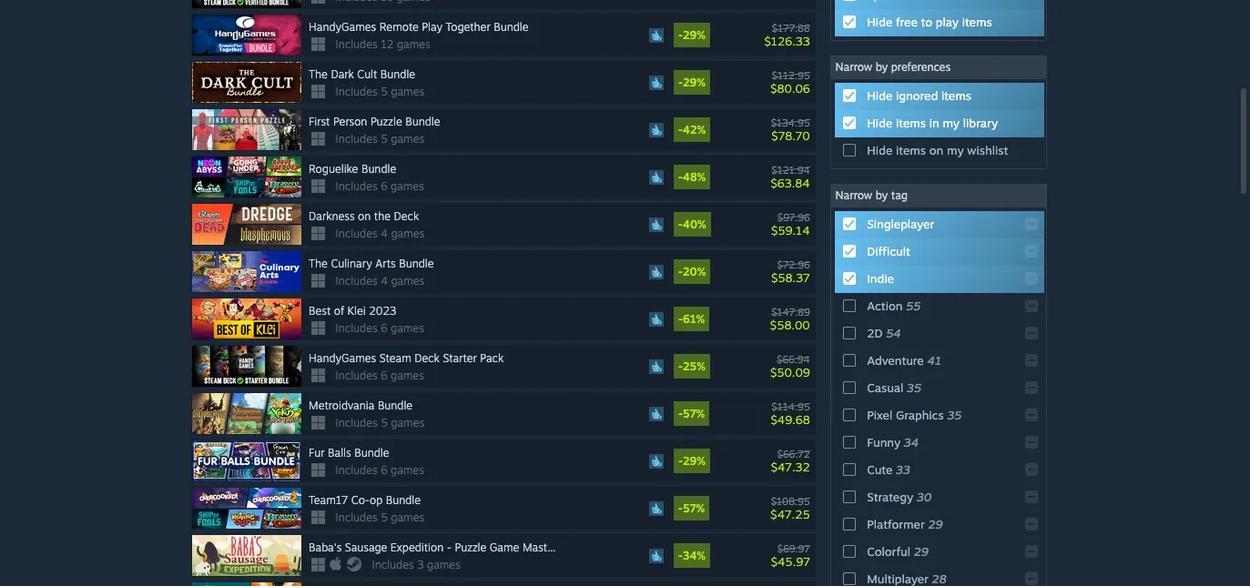 Task type: locate. For each thing, give the bounding box(es) containing it.
29 down platformer 29
[[914, 545, 929, 559]]

2 -29% from the top
[[678, 76, 706, 89]]

1 57% from the top
[[683, 407, 705, 421]]

includes 5 games for $80.06
[[336, 85, 425, 98]]

4 for $58.37
[[381, 274, 388, 288]]

1 vertical spatial -29%
[[678, 76, 706, 89]]

includes 6 games up op
[[336, 464, 424, 477]]

1 vertical spatial 29
[[914, 545, 929, 559]]

puzzle left game
[[455, 541, 487, 555]]

-57% for $47.25
[[678, 502, 705, 516]]

games for $49.68
[[391, 416, 425, 430]]

-29% for $126.33
[[678, 28, 706, 42]]

fur
[[309, 447, 325, 460]]

0 vertical spatial includes 4 games
[[336, 227, 425, 241]]

includes down roguelike bundle
[[336, 180, 378, 193]]

adventure 41
[[868, 354, 942, 368]]

2023
[[369, 304, 397, 318]]

puzzle right the person
[[371, 115, 402, 129]]

1 includes 6 games from the top
[[336, 180, 424, 193]]

48%
[[683, 170, 706, 184]]

narrow right $112.95
[[836, 60, 873, 74]]

3 -29% from the top
[[678, 455, 706, 468]]

0 vertical spatial 29
[[929, 518, 944, 532]]

55
[[907, 299, 921, 313]]

2 29% from the top
[[683, 76, 706, 89]]

1 vertical spatial 29%
[[683, 76, 706, 89]]

$58.00
[[771, 318, 811, 332]]

games down "handygames steam deck starter pack"
[[391, 369, 424, 383]]

$114.95 $49.68
[[771, 400, 811, 427]]

handygames
[[309, 20, 377, 34], [309, 352, 377, 365]]

includes for $58.37
[[336, 274, 378, 288]]

30
[[917, 490, 932, 505]]

25%
[[683, 360, 706, 374]]

includes 5 games down cult
[[336, 85, 425, 98]]

roguelike bundle
[[309, 162, 397, 176]]

29%
[[683, 28, 706, 42], [683, 76, 706, 89], [683, 455, 706, 468]]

1 29% from the top
[[683, 28, 706, 42]]

metroidvania
[[309, 399, 375, 413]]

includes for $78.70
[[336, 132, 378, 146]]

2 vertical spatial 29%
[[683, 455, 706, 468]]

culinary
[[331, 257, 372, 271]]

0 vertical spatial narrow
[[836, 60, 873, 74]]

$134.95
[[772, 116, 811, 129]]

my right in
[[943, 116, 960, 130]]

- for $58.00
[[678, 313, 683, 326]]

4 down arts
[[381, 274, 388, 288]]

games for $59.14
[[391, 227, 425, 241]]

games for $47.32
[[391, 464, 424, 477]]

2 the from the top
[[309, 257, 328, 271]]

includes down culinary
[[336, 274, 378, 288]]

4 includes 5 games from the top
[[336, 511, 425, 525]]

3 5 from the top
[[381, 416, 388, 430]]

$97.96
[[778, 211, 811, 224]]

2 vertical spatial -29%
[[678, 455, 706, 468]]

35 up "pixel graphics 35" at the bottom
[[907, 381, 922, 395]]

best
[[309, 304, 331, 318]]

42%
[[683, 123, 706, 137]]

-57%
[[678, 407, 705, 421], [678, 502, 705, 516]]

6 down 2023 at the bottom left
[[381, 322, 388, 335]]

colorful 29
[[868, 545, 929, 559]]

2 by from the top
[[876, 189, 889, 202]]

expedition
[[391, 541, 444, 555]]

2 hide from the top
[[868, 88, 893, 103]]

6 up op
[[381, 464, 388, 477]]

handygames for $126.33
[[309, 20, 377, 34]]

40%
[[683, 218, 707, 231]]

3 includes 6 games from the top
[[336, 369, 424, 383]]

includes 4 games down arts
[[336, 274, 425, 288]]

includes 5 games down 'first person puzzle bundle'
[[336, 132, 425, 146]]

games up "handygames steam deck starter pack"
[[391, 322, 424, 335]]

0 vertical spatial puzzle
[[371, 115, 402, 129]]

includes 6 games for $63.84
[[336, 180, 424, 193]]

57% for $47.25
[[683, 502, 705, 516]]

bundle
[[494, 20, 529, 34], [381, 68, 416, 81], [406, 115, 441, 129], [362, 162, 397, 176], [399, 257, 434, 271], [378, 399, 413, 413], [355, 447, 390, 460], [386, 494, 421, 508]]

includes 6 games
[[336, 180, 424, 193], [336, 322, 424, 335], [336, 369, 424, 383], [336, 464, 424, 477]]

co-
[[352, 494, 370, 508]]

57% down 25%
[[683, 407, 705, 421]]

1 handygames from the top
[[309, 20, 377, 34]]

1 -29% from the top
[[678, 28, 706, 42]]

1 5 from the top
[[381, 85, 388, 98]]

puzzle
[[371, 115, 402, 129], [455, 541, 487, 555]]

includes up the dark cult bundle
[[336, 37, 378, 51]]

1 the from the top
[[309, 68, 328, 81]]

narrow by preferences
[[836, 60, 951, 74]]

by left tag
[[876, 189, 889, 202]]

0 vertical spatial by
[[876, 60, 889, 74]]

0 vertical spatial handygames
[[309, 20, 377, 34]]

1 vertical spatial handygames
[[309, 352, 377, 365]]

the left dark on the top left
[[309, 68, 328, 81]]

1 -57% from the top
[[678, 407, 705, 421]]

33
[[896, 463, 911, 477]]

$49.68
[[771, 412, 811, 427]]

includes for $59.14
[[336, 227, 378, 241]]

0 vertical spatial 29%
[[683, 28, 706, 42]]

on left the
[[358, 210, 371, 223]]

-29% for $80.06
[[678, 76, 706, 89]]

includes up metroidvania bundle
[[336, 369, 378, 383]]

includes
[[336, 37, 378, 51], [336, 85, 378, 98], [336, 132, 378, 146], [336, 180, 378, 193], [336, 227, 378, 241], [336, 274, 378, 288], [336, 322, 378, 335], [336, 369, 378, 383], [336, 416, 378, 430], [336, 464, 378, 477], [336, 511, 378, 525], [372, 559, 414, 572]]

1 vertical spatial 35
[[948, 408, 962, 423]]

0 vertical spatial -29%
[[678, 28, 706, 42]]

6 up the
[[381, 180, 388, 193]]

includes 5 games down metroidvania bundle
[[336, 416, 425, 430]]

hide for hide items in my library
[[868, 116, 893, 130]]

1 vertical spatial my
[[947, 143, 964, 158]]

$59.14
[[772, 223, 811, 237]]

on down in
[[930, 143, 944, 158]]

1 narrow from the top
[[836, 60, 873, 74]]

my for in
[[943, 116, 960, 130]]

baba's sausage expedition - puzzle game masterpieces
[[309, 541, 590, 555]]

1 hide from the top
[[868, 15, 893, 29]]

29% for $80.06
[[683, 76, 706, 89]]

narrow by tag
[[836, 189, 908, 202]]

hide left free on the right top of the page
[[868, 15, 893, 29]]

61%
[[683, 313, 705, 326]]

1 vertical spatial on
[[358, 210, 371, 223]]

2 -57% from the top
[[678, 502, 705, 516]]

-48%
[[678, 170, 706, 184]]

handygames up metroidvania
[[309, 352, 377, 365]]

4 5 from the top
[[381, 511, 388, 525]]

1 vertical spatial 57%
[[683, 502, 705, 516]]

0 vertical spatial 4
[[381, 227, 388, 241]]

adventure
[[868, 354, 924, 368]]

3 6 from the top
[[381, 369, 388, 383]]

items down hide items in my library
[[896, 143, 927, 158]]

hide
[[868, 15, 893, 29], [868, 88, 893, 103], [868, 116, 893, 130], [868, 143, 893, 158]]

narrow for narrow by preferences
[[836, 60, 873, 74]]

games down metroidvania bundle
[[391, 416, 425, 430]]

29
[[929, 518, 944, 532], [914, 545, 929, 559]]

darkness
[[309, 210, 355, 223]]

hide items in my library
[[868, 116, 999, 130]]

deck right the
[[394, 210, 419, 223]]

2 narrow from the top
[[836, 189, 873, 202]]

hide down hide ignored items
[[868, 116, 893, 130]]

game
[[490, 541, 520, 555]]

2 5 from the top
[[381, 132, 388, 146]]

includes 5 games down op
[[336, 511, 425, 525]]

includes 4 games down the
[[336, 227, 425, 241]]

3 hide from the top
[[868, 116, 893, 130]]

5 down the dark cult bundle
[[381, 85, 388, 98]]

3 29% from the top
[[683, 455, 706, 468]]

5 down 'first person puzzle bundle'
[[381, 132, 388, 146]]

4 hide from the top
[[868, 143, 893, 158]]

5 down metroidvania bundle
[[381, 416, 388, 430]]

4 6 from the top
[[381, 464, 388, 477]]

the culinary arts bundle
[[309, 257, 434, 271]]

1 vertical spatial 4
[[381, 274, 388, 288]]

1 includes 4 games from the top
[[336, 227, 425, 241]]

5 down op
[[381, 511, 388, 525]]

my for on
[[947, 143, 964, 158]]

5
[[381, 85, 388, 98], [381, 132, 388, 146], [381, 416, 388, 430], [381, 511, 388, 525]]

29 for platformer 29
[[929, 518, 944, 532]]

3 includes 5 games from the top
[[336, 416, 425, 430]]

includes down darkness on the deck
[[336, 227, 378, 241]]

includes down the person
[[336, 132, 378, 146]]

2 handygames from the top
[[309, 352, 377, 365]]

-57% up -34%
[[678, 502, 705, 516]]

0 horizontal spatial puzzle
[[371, 115, 402, 129]]

$108.95 $47.25
[[771, 495, 811, 522]]

1 vertical spatial narrow
[[836, 189, 873, 202]]

0 horizontal spatial 35
[[907, 381, 922, 395]]

narrow left tag
[[836, 189, 873, 202]]

games up expedition
[[391, 511, 425, 525]]

games down 'first person puzzle bundle'
[[391, 132, 425, 146]]

54
[[887, 326, 902, 341]]

includes for $49.68
[[336, 416, 378, 430]]

6 for $47.32
[[381, 464, 388, 477]]

- for $47.25
[[678, 502, 683, 516]]

1 vertical spatial -57%
[[678, 502, 705, 516]]

$72.96 $58.37
[[772, 258, 811, 285]]

includes 6 games up the
[[336, 180, 424, 193]]

games down arts
[[391, 274, 425, 288]]

2 6 from the top
[[381, 322, 388, 335]]

roguelike
[[309, 162, 358, 176]]

-
[[678, 28, 683, 42], [678, 76, 683, 89], [678, 123, 683, 137], [678, 170, 683, 184], [678, 218, 683, 231], [678, 265, 683, 279], [678, 313, 683, 326], [678, 360, 683, 374], [678, 407, 683, 421], [678, 455, 683, 468], [678, 502, 683, 516], [447, 541, 452, 555], [678, 549, 683, 563]]

games up the
[[391, 180, 424, 193]]

team17
[[309, 494, 348, 508]]

includes 6 games down steam
[[336, 369, 424, 383]]

- for $45.97
[[678, 549, 683, 563]]

29 down 30
[[929, 518, 944, 532]]

graphics
[[896, 408, 944, 423]]

1 horizontal spatial puzzle
[[455, 541, 487, 555]]

play
[[936, 15, 959, 29]]

1 vertical spatial by
[[876, 189, 889, 202]]

handygames for $50.09
[[309, 352, 377, 365]]

$69.97
[[778, 543, 811, 555]]

ignored
[[896, 88, 939, 103]]

hide for hide items on my wishlist
[[868, 143, 893, 158]]

0 vertical spatial -57%
[[678, 407, 705, 421]]

games up arts
[[391, 227, 425, 241]]

6 down steam
[[381, 369, 388, 383]]

games up team17 co-op bundle
[[391, 464, 424, 477]]

4
[[381, 227, 388, 241], [381, 274, 388, 288]]

29 for colorful 29
[[914, 545, 929, 559]]

-29%
[[678, 28, 706, 42], [678, 76, 706, 89], [678, 455, 706, 468]]

includes 5 games
[[336, 85, 425, 98], [336, 132, 425, 146], [336, 416, 425, 430], [336, 511, 425, 525]]

2 includes 5 games from the top
[[336, 132, 425, 146]]

includes 4 games for $59.14
[[336, 227, 425, 241]]

1 vertical spatial includes 4 games
[[336, 274, 425, 288]]

hide free to play items
[[868, 15, 993, 29]]

games down baba's sausage expedition - puzzle game masterpieces
[[427, 559, 461, 572]]

includes down the dark cult bundle
[[336, 85, 378, 98]]

narrow for narrow by tag
[[836, 189, 873, 202]]

0 vertical spatial 57%
[[683, 407, 705, 421]]

includes down the klei
[[336, 322, 378, 335]]

includes 12 games
[[336, 37, 431, 51]]

games up 'first person puzzle bundle'
[[391, 85, 425, 98]]

cute
[[868, 463, 893, 477]]

funny 34
[[868, 436, 919, 450]]

sausage
[[345, 541, 387, 555]]

2d 54
[[868, 326, 902, 341]]

2 includes 4 games from the top
[[336, 274, 425, 288]]

0 vertical spatial my
[[943, 116, 960, 130]]

35
[[907, 381, 922, 395], [948, 408, 962, 423]]

-57% down '-25%'
[[678, 407, 705, 421]]

includes down metroidvania bundle
[[336, 416, 378, 430]]

the left culinary
[[309, 257, 328, 271]]

includes 5 games for $47.25
[[336, 511, 425, 525]]

includes down fur balls bundle
[[336, 464, 378, 477]]

includes 6 games down 2023 at the bottom left
[[336, 322, 424, 335]]

on
[[930, 143, 944, 158], [358, 210, 371, 223]]

games down handygames remote play together bundle
[[397, 37, 431, 51]]

deck right steam
[[415, 352, 440, 365]]

hide down narrow by preferences
[[868, 88, 893, 103]]

4 down the
[[381, 227, 388, 241]]

darkness on the deck
[[309, 210, 419, 223]]

bundle down steam
[[378, 399, 413, 413]]

handygames up the includes 12 games at left
[[309, 20, 377, 34]]

0 vertical spatial the
[[309, 68, 328, 81]]

1 by from the top
[[876, 60, 889, 74]]

-34%
[[678, 549, 706, 563]]

$66.72
[[778, 448, 811, 461]]

play
[[422, 20, 443, 34]]

2 4 from the top
[[381, 274, 388, 288]]

2 57% from the top
[[683, 502, 705, 516]]

cute 33
[[868, 463, 911, 477]]

1 vertical spatial the
[[309, 257, 328, 271]]

2 includes 6 games from the top
[[336, 322, 424, 335]]

bundle right cult
[[381, 68, 416, 81]]

1 includes 5 games from the top
[[336, 85, 425, 98]]

$47.32
[[771, 460, 811, 474]]

hide up narrow by tag
[[868, 143, 893, 158]]

35 right graphics
[[948, 408, 962, 423]]

by for preferences
[[876, 60, 889, 74]]

pixel
[[868, 408, 893, 423]]

57% up 34%
[[683, 502, 705, 516]]

games
[[397, 37, 431, 51], [391, 85, 425, 98], [391, 132, 425, 146], [391, 180, 424, 193], [391, 227, 425, 241], [391, 274, 425, 288], [391, 322, 424, 335], [391, 369, 424, 383], [391, 416, 425, 430], [391, 464, 424, 477], [391, 511, 425, 525], [427, 559, 461, 572]]

by left preferences
[[876, 60, 889, 74]]

games for $58.37
[[391, 274, 425, 288]]

1 4 from the top
[[381, 227, 388, 241]]

4 includes 6 games from the top
[[336, 464, 424, 477]]

1 6 from the top
[[381, 180, 388, 193]]

my left wishlist
[[947, 143, 964, 158]]

1 horizontal spatial on
[[930, 143, 944, 158]]

-40%
[[678, 218, 707, 231]]

games for $63.84
[[391, 180, 424, 193]]

items right play
[[963, 15, 993, 29]]

includes down co-
[[336, 511, 378, 525]]

- for $47.32
[[678, 455, 683, 468]]

narrow
[[836, 60, 873, 74], [836, 189, 873, 202]]



Task type: vqa. For each thing, say whether or not it's contained in the screenshot.
Cards
no



Task type: describe. For each thing, give the bounding box(es) containing it.
includes for $126.33
[[336, 37, 378, 51]]

-25%
[[678, 360, 706, 374]]

41
[[928, 354, 942, 368]]

5 for $49.68
[[381, 416, 388, 430]]

-20%
[[678, 265, 706, 279]]

$69.97 $45.97
[[771, 543, 811, 569]]

remote
[[380, 20, 419, 34]]

includes for $47.25
[[336, 511, 378, 525]]

team17 co-op bundle
[[309, 494, 421, 508]]

cult
[[357, 68, 377, 81]]

0 vertical spatial 35
[[907, 381, 922, 395]]

- for $126.33
[[678, 28, 683, 42]]

includes 4 games for $58.37
[[336, 274, 425, 288]]

tag
[[892, 189, 908, 202]]

2d
[[868, 326, 883, 341]]

-29% for $47.32
[[678, 455, 706, 468]]

1 vertical spatial puzzle
[[455, 541, 487, 555]]

6 for $50.09
[[381, 369, 388, 383]]

dark
[[331, 68, 354, 81]]

funny
[[868, 436, 901, 450]]

bundle right the person
[[406, 115, 441, 129]]

- for $78.70
[[678, 123, 683, 137]]

includes left 3
[[372, 559, 414, 572]]

includes 6 games for $50.09
[[336, 369, 424, 383]]

12
[[381, 37, 394, 51]]

$66.94 $50.09
[[771, 353, 811, 380]]

pixel graphics 35
[[868, 408, 962, 423]]

- for $49.68
[[678, 407, 683, 421]]

0 horizontal spatial on
[[358, 210, 371, 223]]

$66.72 $47.32
[[771, 448, 811, 474]]

steam
[[380, 352, 412, 365]]

the dark cult bundle
[[309, 68, 416, 81]]

bundle right arts
[[399, 257, 434, 271]]

person
[[333, 115, 367, 129]]

$177.88
[[773, 21, 811, 34]]

- for $50.09
[[678, 360, 683, 374]]

4 for $59.14
[[381, 227, 388, 241]]

- for $58.37
[[678, 265, 683, 279]]

the for $58.37
[[309, 257, 328, 271]]

$80.06
[[771, 81, 811, 95]]

to
[[922, 15, 933, 29]]

includes 3 games
[[372, 559, 461, 572]]

0 vertical spatial on
[[930, 143, 944, 158]]

bundle right op
[[386, 494, 421, 508]]

includes 5 games for $49.68
[[336, 416, 425, 430]]

6 for $58.00
[[381, 322, 388, 335]]

6 for $63.84
[[381, 180, 388, 193]]

$112.95
[[772, 69, 811, 82]]

metroidvania bundle
[[309, 399, 413, 413]]

$45.97
[[771, 554, 811, 569]]

hide items on my wishlist
[[868, 143, 1009, 158]]

$121.94 $63.84
[[771, 164, 811, 190]]

bundle right balls
[[355, 447, 390, 460]]

1 horizontal spatial 35
[[948, 408, 962, 423]]

bundle right "together"
[[494, 20, 529, 34]]

57% for $49.68
[[683, 407, 705, 421]]

0 vertical spatial deck
[[394, 210, 419, 223]]

items left in
[[896, 116, 927, 130]]

difficult
[[868, 244, 911, 259]]

indie
[[868, 272, 895, 286]]

includes 5 games for $78.70
[[336, 132, 425, 146]]

fur balls bundle
[[309, 447, 390, 460]]

- for $59.14
[[678, 218, 683, 231]]

includes for $63.84
[[336, 180, 378, 193]]

$72.96
[[778, 258, 811, 271]]

$78.70
[[772, 128, 811, 143]]

the
[[374, 210, 391, 223]]

$112.95 $80.06
[[771, 69, 811, 95]]

games for $47.25
[[391, 511, 425, 525]]

-42%
[[678, 123, 706, 137]]

free
[[896, 15, 918, 29]]

includes 6 games for $47.32
[[336, 464, 424, 477]]

includes for $50.09
[[336, 369, 378, 383]]

-57% for $49.68
[[678, 407, 705, 421]]

klei
[[348, 304, 366, 318]]

$66.94
[[777, 353, 811, 366]]

includes for $80.06
[[336, 85, 378, 98]]

5 for $47.25
[[381, 511, 388, 525]]

34
[[905, 436, 919, 450]]

games for $80.06
[[391, 85, 425, 98]]

34%
[[683, 549, 706, 563]]

together
[[446, 20, 491, 34]]

wishlist
[[968, 143, 1009, 158]]

20%
[[683, 265, 706, 279]]

hide for hide free to play items
[[868, 15, 893, 29]]

1 vertical spatial deck
[[415, 352, 440, 365]]

the for $80.06
[[309, 68, 328, 81]]

$147.89
[[772, 306, 811, 319]]

$134.95 $78.70
[[772, 116, 811, 143]]

arts
[[376, 257, 396, 271]]

best of klei 2023
[[309, 304, 397, 318]]

platformer 29
[[868, 518, 944, 532]]

library
[[964, 116, 999, 130]]

op
[[370, 494, 383, 508]]

action
[[868, 299, 903, 313]]

games for $50.09
[[391, 369, 424, 383]]

hide ignored items
[[868, 88, 972, 103]]

first
[[309, 115, 330, 129]]

$97.96 $59.14
[[772, 211, 811, 237]]

games for $78.70
[[391, 132, 425, 146]]

- for $63.84
[[678, 170, 683, 184]]

hide for hide ignored items
[[868, 88, 893, 103]]

$63.84
[[771, 175, 811, 190]]

games for $126.33
[[397, 37, 431, 51]]

platformer
[[868, 518, 925, 532]]

of
[[334, 304, 344, 318]]

$126.33
[[765, 33, 811, 48]]

includes 6 games for $58.00
[[336, 322, 424, 335]]

by for tag
[[876, 189, 889, 202]]

29% for $47.32
[[683, 455, 706, 468]]

- for $80.06
[[678, 76, 683, 89]]

includes for $47.32
[[336, 464, 378, 477]]

5 for $80.06
[[381, 85, 388, 98]]

games for $58.00
[[391, 322, 424, 335]]

casual
[[868, 381, 904, 395]]

$114.95
[[772, 400, 811, 413]]

29% for $126.33
[[683, 28, 706, 42]]

5 for $78.70
[[381, 132, 388, 146]]

singleplayer
[[868, 217, 935, 231]]

colorful
[[868, 545, 911, 559]]

includes for $58.00
[[336, 322, 378, 335]]

casual 35
[[868, 381, 922, 395]]

preferences
[[892, 60, 951, 74]]

strategy
[[868, 490, 914, 505]]

bundle right the roguelike on the left top of the page
[[362, 162, 397, 176]]

items up hide items in my library
[[942, 88, 972, 103]]

starter
[[443, 352, 477, 365]]

pack
[[480, 352, 504, 365]]

$58.37
[[772, 270, 811, 285]]



